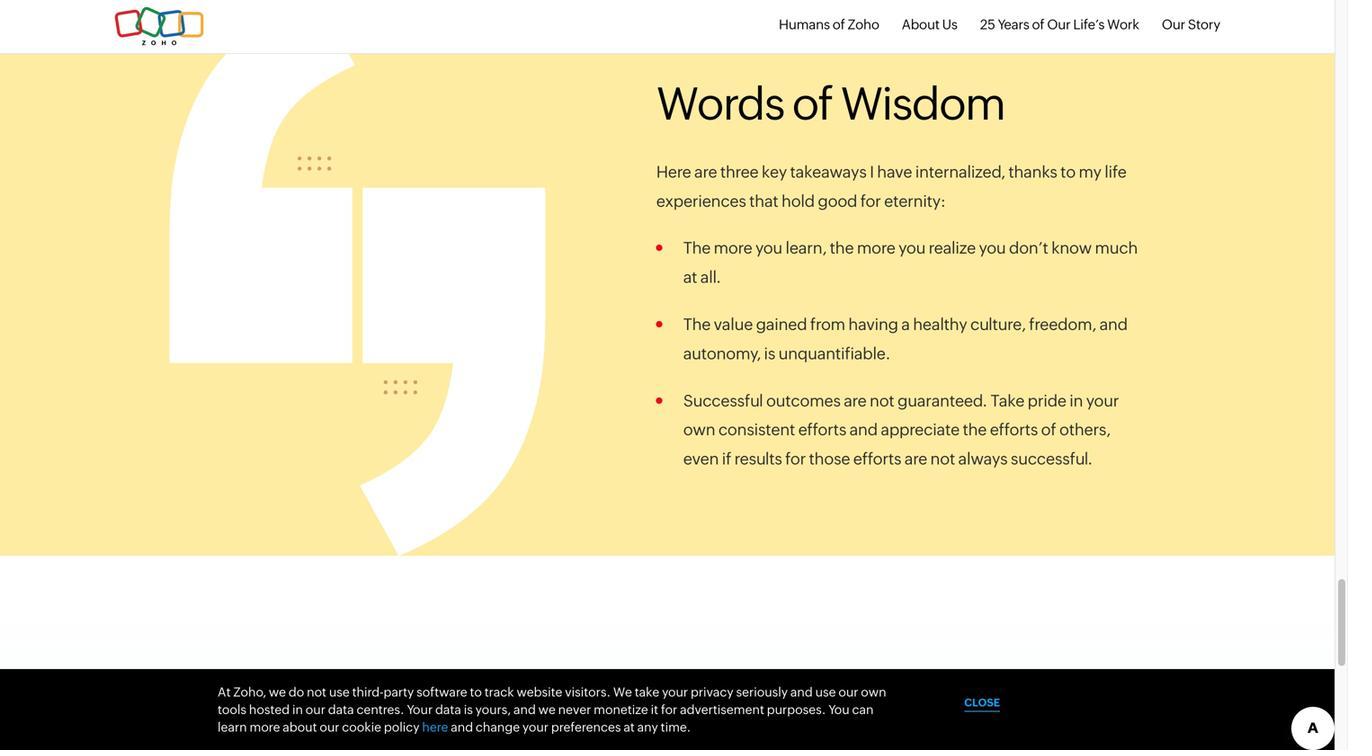 Task type: vqa. For each thing, say whether or not it's contained in the screenshot.
zoho cloud software suite for businesses image
no



Task type: locate. For each thing, give the bounding box(es) containing it.
0 vertical spatial in
[[1070, 392, 1084, 410]]

hold
[[782, 192, 815, 210]]

1 vertical spatial the
[[684, 315, 711, 334]]

1 vertical spatial to
[[470, 685, 482, 699]]

not
[[870, 392, 895, 410], [931, 450, 956, 468], [307, 685, 327, 699]]

1 vertical spatial the
[[963, 421, 987, 439]]

the inside successful outcomes are not guaranteed. take pride in your own consistent efforts and appreciate the efforts of others, even if results for those efforts are not always successful.
[[963, 421, 987, 439]]

is inside the value gained from having a healthy culture, freedom, and autonomy, is unquantifiable.
[[764, 345, 776, 363]]

efforts down take at right bottom
[[990, 421, 1039, 439]]

to inside here are three key takeaways i have internalized, thanks to my life experiences that hold good for eternity:
[[1061, 163, 1076, 181]]

to left track
[[470, 685, 482, 699]]

to inside at zoho, we do not use third-party software to track website visitors. we take your privacy seriously and use our own tools hosted in our data centres. your data is yours, and we never monetize it for advertisement purposes. you can learn more about our cookie policy
[[470, 685, 482, 699]]

for down i at top
[[861, 192, 882, 210]]

learn
[[218, 720, 247, 735]]

for
[[861, 192, 882, 210], [786, 450, 806, 468], [661, 703, 678, 717]]

0 horizontal spatial are
[[695, 163, 718, 181]]

for right it at the bottom left of page
[[661, 703, 678, 717]]

0 vertical spatial the
[[830, 239, 854, 258]]

0 horizontal spatial to
[[470, 685, 482, 699]]

is down gained
[[764, 345, 776, 363]]

have
[[878, 163, 913, 181]]

you left learn,
[[756, 239, 783, 258]]

always
[[959, 450, 1008, 468]]

the up all.
[[684, 239, 711, 258]]

the
[[830, 239, 854, 258], [963, 421, 987, 439]]

1 horizontal spatial efforts
[[854, 450, 902, 468]]

your up others, on the right bottom of the page
[[1087, 392, 1120, 410]]

0 horizontal spatial more
[[250, 720, 280, 735]]

can
[[853, 703, 874, 717]]

0 horizontal spatial for
[[661, 703, 678, 717]]

1 horizontal spatial for
[[786, 450, 806, 468]]

1 horizontal spatial your
[[662, 685, 689, 699]]

2 horizontal spatial not
[[931, 450, 956, 468]]

data up cookie
[[328, 703, 354, 717]]

learn,
[[786, 239, 827, 258]]

own up the even
[[684, 421, 716, 439]]

0 horizontal spatial own
[[684, 421, 716, 439]]

3 you from the left
[[980, 239, 1007, 258]]

to for track
[[470, 685, 482, 699]]

we
[[269, 685, 286, 699], [539, 703, 556, 717]]

our up about
[[306, 703, 326, 717]]

efforts right those
[[854, 450, 902, 468]]

from
[[811, 315, 846, 334]]

about us
[[902, 17, 958, 32]]

seriously
[[737, 685, 788, 699]]

1 horizontal spatial is
[[764, 345, 776, 363]]

0 vertical spatial we
[[269, 685, 286, 699]]

and inside successful outcomes are not guaranteed. take pride in your own consistent efforts and appreciate the efforts of others, even if results for those efforts are not always successful.
[[850, 421, 878, 439]]

data
[[328, 703, 354, 717], [436, 703, 462, 717]]

1 horizontal spatial data
[[436, 703, 462, 717]]

the inside the more you learn, the more you realize you don't know much at all.
[[684, 239, 711, 258]]

your
[[1087, 392, 1120, 410], [662, 685, 689, 699], [523, 720, 549, 735]]

1 horizontal spatial our
[[1048, 17, 1071, 32]]

efforts
[[799, 421, 847, 439], [990, 421, 1039, 439], [854, 450, 902, 468]]

culture,
[[971, 315, 1027, 334]]

visitors.
[[565, 685, 611, 699]]

our story
[[1163, 17, 1221, 32]]

not inside at zoho, we do not use third-party software to track website visitors. we take your privacy seriously and use our own tools hosted in our data centres. your data is yours, and we never monetize it for advertisement purposes. you can learn more about our cookie policy
[[307, 685, 327, 699]]

1 vertical spatial at
[[624, 720, 635, 735]]

2 data from the left
[[436, 703, 462, 717]]

wisdom
[[841, 78, 1006, 130]]

1 vertical spatial is
[[464, 703, 473, 717]]

0 vertical spatial not
[[870, 392, 895, 410]]

the inside the value gained from having a healthy culture, freedom, and autonomy, is unquantifiable.
[[684, 315, 711, 334]]

the
[[684, 239, 711, 258], [684, 315, 711, 334]]

2 vertical spatial your
[[523, 720, 549, 735]]

2 you from the left
[[899, 239, 926, 258]]

0 horizontal spatial not
[[307, 685, 327, 699]]

1 horizontal spatial the
[[963, 421, 987, 439]]

in inside successful outcomes are not guaranteed. take pride in your own consistent efforts and appreciate the efforts of others, even if results for those efforts are not always successful.
[[1070, 392, 1084, 410]]

we
[[614, 685, 632, 699]]

in right pride
[[1070, 392, 1084, 410]]

2 horizontal spatial for
[[861, 192, 882, 210]]

1 horizontal spatial at
[[684, 268, 698, 287]]

here are three key takeaways i have internalized, thanks to my life experiences that hold good for eternity:
[[657, 163, 1127, 210]]

0 horizontal spatial data
[[328, 703, 354, 717]]

0 vertical spatial at
[[684, 268, 698, 287]]

you left realize
[[899, 239, 926, 258]]

0 vertical spatial to
[[1061, 163, 1076, 181]]

unquantifiable.
[[779, 345, 891, 363]]

your inside at zoho, we do not use third-party software to track website visitors. we take your privacy seriously and use our own tools hosted in our data centres. your data is yours, and we never monetize it for advertisement purposes. you can learn more about our cookie policy
[[662, 685, 689, 699]]

cookie
[[342, 720, 382, 735]]

use up the "you"
[[816, 685, 836, 699]]

and up those
[[850, 421, 878, 439]]

is left the yours,
[[464, 703, 473, 717]]

at
[[684, 268, 698, 287], [624, 720, 635, 735]]

the for the more you learn, the more you realize you don't know much at all.
[[684, 239, 711, 258]]

0 horizontal spatial your
[[523, 720, 549, 735]]

you
[[829, 703, 850, 717]]

of down pride
[[1042, 421, 1057, 439]]

guaranteed.
[[898, 392, 988, 410]]

a
[[902, 315, 910, 334]]

our stories
[[572, 665, 764, 712]]

your down website
[[523, 720, 549, 735]]

you
[[756, 239, 783, 258], [899, 239, 926, 258], [980, 239, 1007, 258]]

data down software
[[436, 703, 462, 717]]

2 horizontal spatial efforts
[[990, 421, 1039, 439]]

zoho
[[848, 17, 880, 32]]

1 vertical spatial are
[[844, 392, 867, 410]]

and right freedom,
[[1100, 315, 1128, 334]]

25 years of our life's work
[[981, 17, 1140, 32]]

we left do
[[269, 685, 286, 699]]

life
[[1105, 163, 1127, 181]]

and inside the value gained from having a healthy culture, freedom, and autonomy, is unquantifiable.
[[1100, 315, 1128, 334]]

not right do
[[307, 685, 327, 699]]

for left those
[[786, 450, 806, 468]]

0 horizontal spatial is
[[464, 703, 473, 717]]

the right learn,
[[830, 239, 854, 258]]

1 vertical spatial your
[[662, 685, 689, 699]]

value
[[714, 315, 753, 334]]

more down good
[[857, 239, 896, 258]]

track
[[485, 685, 514, 699]]

2 horizontal spatial our
[[1163, 17, 1186, 32]]

0 vertical spatial our
[[839, 685, 859, 699]]

1 horizontal spatial we
[[539, 703, 556, 717]]

2 horizontal spatial you
[[980, 239, 1007, 258]]

at left any
[[624, 720, 635, 735]]

1 horizontal spatial in
[[1070, 392, 1084, 410]]

1 horizontal spatial more
[[714, 239, 753, 258]]

0 vertical spatial is
[[764, 345, 776, 363]]

1 horizontal spatial to
[[1061, 163, 1076, 181]]

preferences
[[551, 720, 621, 735]]

words of wisdom
[[657, 78, 1006, 130]]

third-
[[352, 685, 384, 699]]

0 vertical spatial the
[[684, 239, 711, 258]]

here and change your preferences at any time.
[[422, 720, 691, 735]]

to for my
[[1061, 163, 1076, 181]]

of right years at the top of page
[[1033, 17, 1045, 32]]

are up experiences
[[695, 163, 718, 181]]

in
[[1070, 392, 1084, 410], [292, 703, 303, 717]]

is
[[764, 345, 776, 363], [464, 703, 473, 717]]

0 vertical spatial for
[[861, 192, 882, 210]]

0 horizontal spatial we
[[269, 685, 286, 699]]

0 horizontal spatial our
[[572, 665, 640, 712]]

in down do
[[292, 703, 303, 717]]

the left value
[[684, 315, 711, 334]]

and down website
[[514, 703, 536, 717]]

not up appreciate
[[870, 392, 895, 410]]

0 horizontal spatial at
[[624, 720, 635, 735]]

are down appreciate
[[905, 450, 928, 468]]

the up always
[[963, 421, 987, 439]]

humans of zoho link
[[779, 17, 880, 32]]

2 the from the top
[[684, 315, 711, 334]]

and
[[1100, 315, 1128, 334], [850, 421, 878, 439], [791, 685, 813, 699], [514, 703, 536, 717], [451, 720, 473, 735]]

use
[[329, 685, 350, 699], [816, 685, 836, 699]]

work
[[1108, 17, 1140, 32]]

privacy
[[691, 685, 734, 699]]

0 horizontal spatial the
[[830, 239, 854, 258]]

1 horizontal spatial you
[[899, 239, 926, 258]]

our
[[1048, 17, 1071, 32], [1163, 17, 1186, 32], [572, 665, 640, 712]]

realize
[[929, 239, 976, 258]]

are
[[695, 163, 718, 181], [844, 392, 867, 410], [905, 450, 928, 468]]

2 vertical spatial not
[[307, 685, 327, 699]]

efforts up those
[[799, 421, 847, 439]]

our for our story
[[1163, 17, 1186, 32]]

25 years of our life's work link
[[981, 17, 1140, 32]]

your right "take"
[[662, 685, 689, 699]]

not down appreciate
[[931, 450, 956, 468]]

the value gained from having a healthy culture, freedom, and autonomy, is unquantifiable.
[[684, 315, 1128, 363]]

use left third-
[[329, 685, 350, 699]]

1 vertical spatial own
[[861, 685, 887, 699]]

we down website
[[539, 703, 556, 717]]

our right about
[[320, 720, 340, 735]]

own
[[684, 421, 716, 439], [861, 685, 887, 699]]

0 vertical spatial your
[[1087, 392, 1120, 410]]

of
[[833, 17, 846, 32], [1033, 17, 1045, 32], [793, 78, 833, 130], [1042, 421, 1057, 439]]

more down hosted on the left
[[250, 720, 280, 735]]

0 vertical spatial are
[[695, 163, 718, 181]]

you left don't
[[980, 239, 1007, 258]]

1 horizontal spatial own
[[861, 685, 887, 699]]

your
[[407, 703, 433, 717]]

at left all.
[[684, 268, 698, 287]]

your inside successful outcomes are not guaranteed. take pride in your own consistent efforts and appreciate the efforts of others, even if results for those efforts are not always successful.
[[1087, 392, 1120, 410]]

1 the from the top
[[684, 239, 711, 258]]

if
[[722, 450, 732, 468]]

1 vertical spatial for
[[786, 450, 806, 468]]

1 horizontal spatial use
[[816, 685, 836, 699]]

are inside here are three key takeaways i have internalized, thanks to my life experiences that hold good for eternity:
[[695, 163, 718, 181]]

even
[[684, 450, 719, 468]]

0 horizontal spatial use
[[329, 685, 350, 699]]

0 horizontal spatial you
[[756, 239, 783, 258]]

more
[[714, 239, 753, 258], [857, 239, 896, 258], [250, 720, 280, 735]]

our up the "you"
[[839, 685, 859, 699]]

own up can
[[861, 685, 887, 699]]

are down 'unquantifiable.' at top
[[844, 392, 867, 410]]

0 horizontal spatial in
[[292, 703, 303, 717]]

to left my
[[1061, 163, 1076, 181]]

do
[[289, 685, 304, 699]]

more up all.
[[714, 239, 753, 258]]

2 horizontal spatial your
[[1087, 392, 1120, 410]]

change
[[476, 720, 520, 735]]

2 horizontal spatial are
[[905, 450, 928, 468]]

0 vertical spatial own
[[684, 421, 716, 439]]

experiences
[[657, 192, 747, 210]]

2 vertical spatial for
[[661, 703, 678, 717]]

1 vertical spatial in
[[292, 703, 303, 717]]

having
[[849, 315, 899, 334]]



Task type: describe. For each thing, give the bounding box(es) containing it.
that
[[750, 192, 779, 210]]

gained
[[756, 315, 808, 334]]

2 use from the left
[[816, 685, 836, 699]]

others,
[[1060, 421, 1111, 439]]

and up purposes.
[[791, 685, 813, 699]]

outcomes
[[767, 392, 841, 410]]

those
[[809, 450, 851, 468]]

close
[[965, 697, 1001, 709]]

successful
[[684, 392, 764, 410]]

for inside at zoho, we do not use third-party software to track website visitors. we take your privacy seriously and use our own tools hosted in our data centres. your data is yours, and we never monetize it for advertisement purposes. you can learn more about our cookie policy
[[661, 703, 678, 717]]

take
[[991, 392, 1025, 410]]

1 vertical spatial our
[[306, 703, 326, 717]]

of left zoho
[[833, 17, 846, 32]]

and right the here link
[[451, 720, 473, 735]]

my
[[1079, 163, 1102, 181]]

healthy
[[914, 315, 968, 334]]

1 you from the left
[[756, 239, 783, 258]]

it
[[651, 703, 659, 717]]

1 horizontal spatial are
[[844, 392, 867, 410]]

eternity:
[[885, 192, 946, 210]]

1 use from the left
[[329, 685, 350, 699]]

2 vertical spatial are
[[905, 450, 928, 468]]

1 horizontal spatial not
[[870, 392, 895, 410]]

know
[[1052, 239, 1092, 258]]

centres.
[[357, 703, 405, 717]]

successful outcomes are not guaranteed. take pride in your own consistent efforts and appreciate the efforts of others, even if results for those efforts are not always successful.
[[684, 392, 1120, 468]]

for inside here are three key takeaways i have internalized, thanks to my life experiences that hold good for eternity:
[[861, 192, 882, 210]]

zoho,
[[233, 685, 266, 699]]

in inside at zoho, we do not use third-party software to track website visitors. we take your privacy seriously and use our own tools hosted in our data centres. your data is yours, and we never monetize it for advertisement purposes. you can learn more about our cookie policy
[[292, 703, 303, 717]]

stories
[[647, 665, 764, 712]]

take
[[635, 685, 660, 699]]

monetize
[[594, 703, 649, 717]]

tools
[[218, 703, 247, 717]]

life's
[[1074, 17, 1105, 32]]

website
[[517, 685, 563, 699]]

the more you learn, the more you realize you don't know much at all.
[[684, 239, 1138, 287]]

yours,
[[476, 703, 511, 717]]

own inside at zoho, we do not use third-party software to track website visitors. we take your privacy seriously and use our own tools hosted in our data centres. your data is yours, and we never monetize it for advertisement purposes. you can learn more about our cookie policy
[[861, 685, 887, 699]]

purposes.
[[767, 703, 826, 717]]

advertisement
[[680, 703, 765, 717]]

2 horizontal spatial more
[[857, 239, 896, 258]]

of up takeaways
[[793, 78, 833, 130]]

about
[[283, 720, 317, 735]]

is inside at zoho, we do not use third-party software to track website visitors. we take your privacy seriously and use our own tools hosted in our data centres. your data is yours, and we never monetize it for advertisement purposes. you can learn more about our cookie policy
[[464, 703, 473, 717]]

25
[[981, 17, 996, 32]]

years
[[998, 17, 1030, 32]]

party
[[384, 685, 414, 699]]

more inside at zoho, we do not use third-party software to track website visitors. we take your privacy seriously and use our own tools hosted in our data centres. your data is yours, and we never monetize it for advertisement purposes. you can learn more about our cookie policy
[[250, 720, 280, 735]]

freedom,
[[1030, 315, 1097, 334]]

our for our stories
[[572, 665, 640, 712]]

of inside successful outcomes are not guaranteed. take pride in your own consistent efforts and appreciate the efforts of others, even if results for those efforts are not always successful.
[[1042, 421, 1057, 439]]

1 vertical spatial we
[[539, 703, 556, 717]]

here
[[657, 163, 692, 181]]

about us link
[[902, 17, 958, 32]]

key
[[762, 163, 787, 181]]

story
[[1189, 17, 1221, 32]]

consistent
[[719, 421, 796, 439]]

never
[[559, 703, 591, 717]]

humans of zoho
[[779, 17, 880, 32]]

our story link
[[1163, 17, 1221, 32]]

time.
[[661, 720, 691, 735]]

own inside successful outcomes are not guaranteed. take pride in your own consistent efforts and appreciate the efforts of others, even if results for those efforts are not always successful.
[[684, 421, 716, 439]]

don't
[[1010, 239, 1049, 258]]

all.
[[701, 268, 722, 287]]

us
[[943, 17, 958, 32]]

1 vertical spatial not
[[931, 450, 956, 468]]

at zoho, we do not use third-party software to track website visitors. we take your privacy seriously and use our own tools hosted in our data centres. your data is yours, and we never monetize it for advertisement purposes. you can learn more about our cookie policy
[[218, 685, 887, 735]]

for inside successful outcomes are not guaranteed. take pride in your own consistent efforts and appreciate the efforts of others, even if results for those efforts are not always successful.
[[786, 450, 806, 468]]

good
[[818, 192, 858, 210]]

any
[[638, 720, 659, 735]]

much
[[1096, 239, 1138, 258]]

three
[[721, 163, 759, 181]]

humans
[[779, 17, 830, 32]]

successful.
[[1011, 450, 1093, 468]]

i
[[870, 163, 875, 181]]

policy
[[384, 720, 420, 735]]

here link
[[422, 720, 448, 735]]

internalized,
[[916, 163, 1006, 181]]

1 data from the left
[[328, 703, 354, 717]]

at
[[218, 685, 231, 699]]

2 vertical spatial our
[[320, 720, 340, 735]]

results
[[735, 450, 783, 468]]

about
[[902, 17, 940, 32]]

the inside the more you learn, the more you realize you don't know much at all.
[[830, 239, 854, 258]]

at inside the more you learn, the more you realize you don't know much at all.
[[684, 268, 698, 287]]

the for the value gained from having a healthy culture, freedom, and autonomy, is unquantifiable.
[[684, 315, 711, 334]]

here
[[422, 720, 448, 735]]

words
[[657, 78, 785, 130]]

takeaways
[[791, 163, 867, 181]]

hosted
[[249, 703, 290, 717]]

software
[[417, 685, 468, 699]]

thanks
[[1009, 163, 1058, 181]]

0 horizontal spatial efforts
[[799, 421, 847, 439]]

autonomy,
[[684, 345, 761, 363]]



